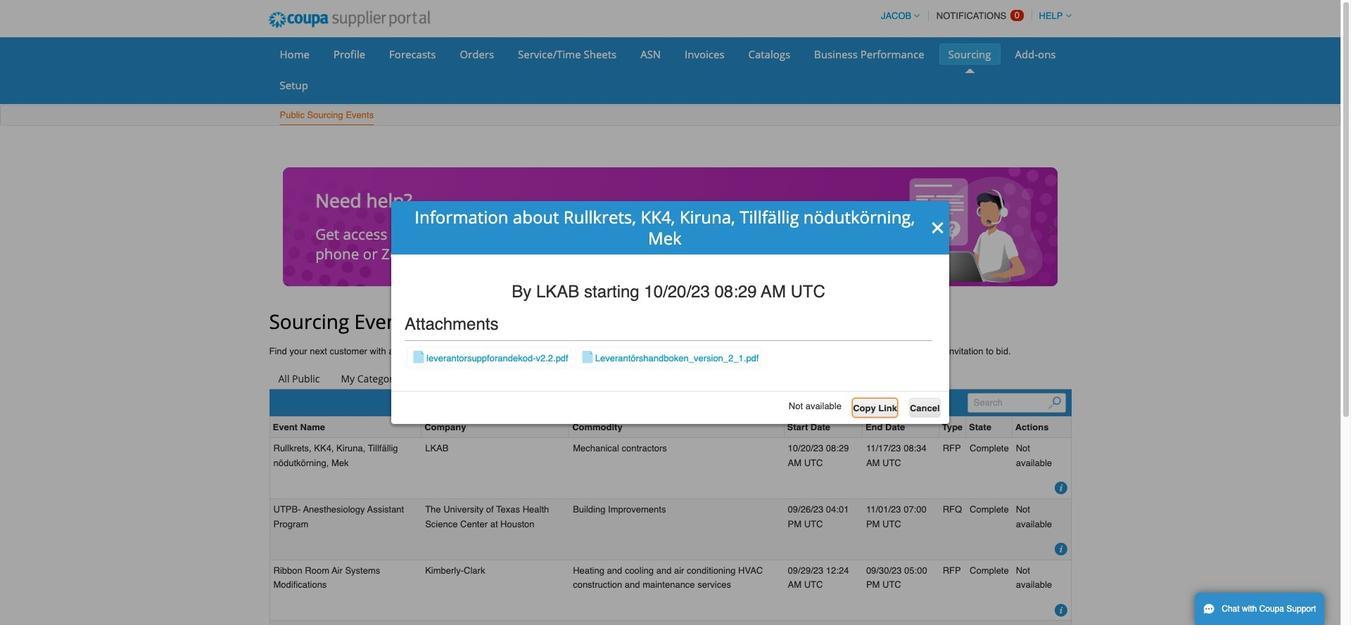 Task type: describe. For each thing, give the bounding box(es) containing it.
Search text field
[[968, 394, 1066, 413]]

state element
[[967, 418, 1013, 439]]

type element
[[940, 418, 967, 439]]

start date element
[[785, 418, 863, 439]]

commodity element
[[570, 418, 785, 439]]

company element
[[422, 418, 570, 439]]

information about rullkrets, kk4, kiruna, tillfällig nödutkörning, mek dialog
[[391, 201, 950, 425]]



Task type: locate. For each thing, give the bounding box(es) containing it.
end date element
[[863, 418, 940, 439]]

tab list
[[269, 370, 1072, 389]]

close image
[[932, 221, 946, 235]]

previous image
[[284, 224, 295, 235]]

coupa supplier portal image
[[259, 2, 440, 37]]

search image
[[1049, 397, 1062, 409]]

event name element
[[270, 418, 422, 439]]

actions element
[[1013, 418, 1071, 439]]



Task type: vqa. For each thing, say whether or not it's contained in the screenshot.
Additional Information IMAGE
no



